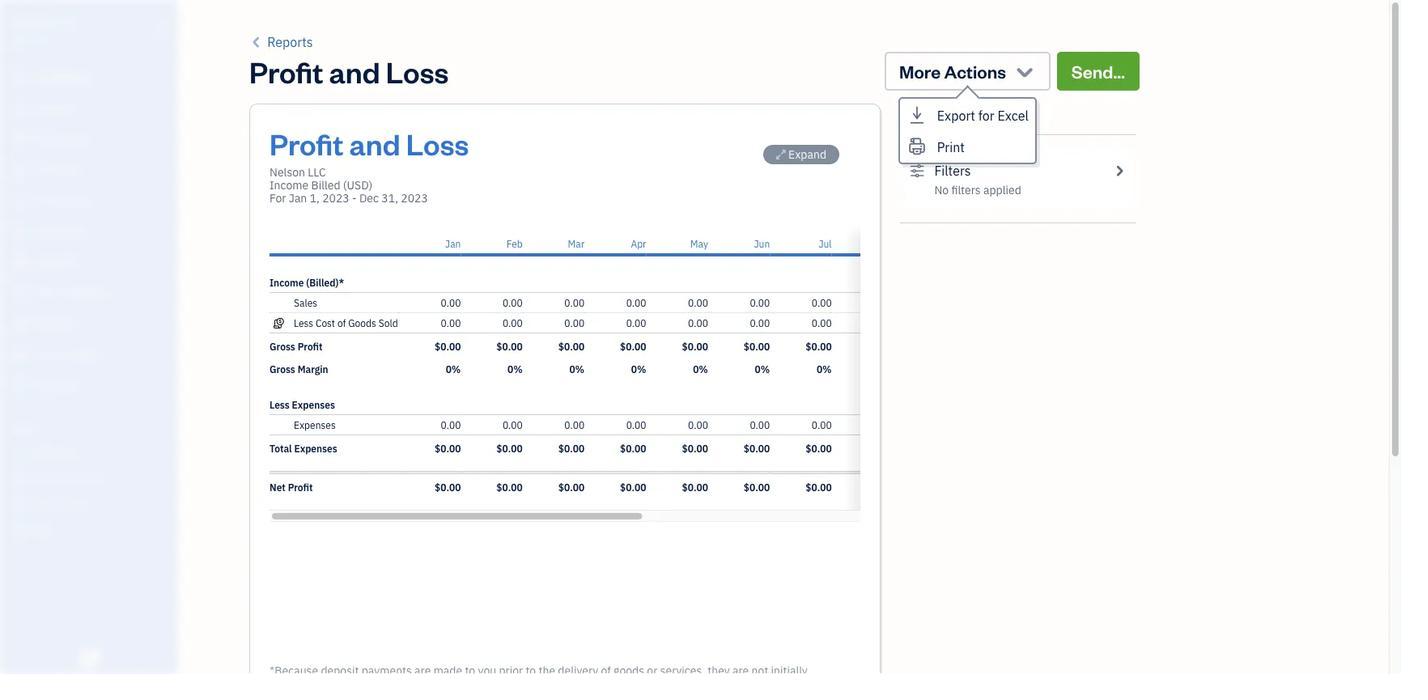Task type: vqa. For each thing, say whether or not it's contained in the screenshot.


Task type: describe. For each thing, give the bounding box(es) containing it.
profit up the margin
[[298, 340, 323, 353]]

no
[[934, 183, 949, 198]]

filters
[[951, 183, 981, 198]]

export for excel button
[[900, 99, 1035, 131]]

-
[[352, 191, 357, 206]]

dec
[[359, 191, 379, 206]]

bank connections image
[[12, 497, 173, 510]]

applied
[[983, 183, 1021, 198]]

settings
[[900, 103, 967, 126]]

expenses for total expenses
[[294, 442, 337, 455]]

settings image
[[12, 523, 173, 536]]

llc inside profit and loss nelson llc income billed (usd) for jan 1, 2023 - dec 31, 2023
[[308, 165, 326, 180]]

chevrondown image
[[1014, 60, 1036, 83]]

gross profit
[[270, 340, 323, 353]]

cost
[[316, 317, 335, 329]]

settings image
[[910, 161, 925, 181]]

expand
[[788, 147, 826, 162]]

category image for expenses
[[270, 418, 287, 431]]

invoice image
[[11, 163, 30, 179]]

chevronleft image
[[249, 32, 264, 52]]

reports button
[[249, 32, 313, 52]]

goods
[[348, 317, 376, 329]]

main element
[[0, 0, 219, 674]]

excel
[[998, 107, 1029, 124]]

2 2023 from the left
[[401, 191, 428, 206]]

nelson inside nelson llc owner
[[13, 14, 54, 31]]

profit right net
[[288, 481, 313, 494]]

(billed)*
[[306, 276, 344, 289]]

less expenses
[[270, 398, 335, 411]]

4 0% from the left
[[631, 363, 646, 376]]

net
[[270, 481, 286, 494]]

expense image
[[11, 224, 30, 240]]

margin
[[298, 363, 328, 376]]

and for profit and loss
[[329, 52, 380, 90]]

project image
[[11, 255, 30, 271]]

loss for profit and loss nelson llc income billed (usd) for jan 1, 2023 - dec 31, 2023
[[406, 124, 469, 162]]

no filters applied
[[934, 183, 1021, 198]]

apr
[[631, 237, 646, 250]]

profit and loss nelson llc income billed (usd) for jan 1, 2023 - dec 31, 2023
[[270, 124, 469, 206]]

gross for gross profit
[[270, 340, 295, 353]]

actions
[[944, 59, 1006, 83]]

5 0% from the left
[[693, 363, 708, 376]]

more actions
[[899, 59, 1006, 83]]

expand button
[[763, 145, 839, 164]]

apps image
[[12, 419, 173, 432]]

2 0% from the left
[[508, 363, 523, 376]]

income (billed)*
[[270, 276, 344, 289]]

send… button
[[1057, 52, 1140, 91]]

chevronright image
[[1112, 161, 1127, 181]]

expand image
[[776, 148, 786, 161]]

gross for gross margin
[[270, 363, 295, 376]]

7 0% from the left
[[817, 363, 832, 376]]

expenses for less expenses
[[292, 398, 335, 411]]

less for less cost of goods sold
[[294, 317, 313, 329]]

aug
[[877, 237, 894, 250]]

loss for profit and loss
[[386, 52, 449, 90]]

reports
[[267, 34, 313, 51]]

for
[[270, 191, 286, 206]]

export
[[937, 107, 975, 124]]

client image
[[11, 101, 30, 117]]



Task type: locate. For each thing, give the bounding box(es) containing it.
profit inside profit and loss nelson llc income billed (usd) for jan 1, 2023 - dec 31, 2023
[[270, 124, 344, 162]]

for
[[978, 107, 995, 124]]

less down gross margin
[[270, 398, 290, 411]]

expenses
[[292, 398, 335, 411], [294, 418, 336, 431], [294, 442, 337, 455]]

1 horizontal spatial 2023
[[401, 191, 428, 206]]

1 category image from the top
[[270, 296, 287, 309]]

money image
[[11, 317, 30, 333]]

0 horizontal spatial nelson
[[13, 14, 54, 31]]

0 vertical spatial expenses
[[292, 398, 335, 411]]

income
[[270, 178, 309, 193], [270, 276, 304, 289]]

category image left sales
[[270, 296, 287, 309]]

may
[[690, 237, 708, 250]]

send…
[[1072, 59, 1125, 83]]

2023 left -
[[322, 191, 349, 206]]

1 vertical spatial income
[[270, 276, 304, 289]]

sold
[[379, 317, 398, 329]]

report image
[[11, 378, 30, 394]]

0 vertical spatial llc
[[57, 14, 78, 31]]

income up sales
[[270, 276, 304, 289]]

gross margin
[[270, 363, 328, 376]]

0 vertical spatial income
[[270, 178, 309, 193]]

(usd)
[[343, 178, 373, 193]]

profit and loss
[[249, 52, 449, 90]]

profit up billed
[[270, 124, 344, 162]]

1 vertical spatial expenses
[[294, 418, 336, 431]]

0.00
[[441, 296, 461, 309], [503, 296, 523, 309], [564, 296, 585, 309], [626, 296, 646, 309], [688, 296, 708, 309], [750, 296, 770, 309], [812, 296, 832, 309], [874, 296, 894, 309], [441, 317, 461, 329], [503, 317, 523, 329], [564, 317, 585, 329], [626, 317, 646, 329], [688, 317, 708, 329], [750, 317, 770, 329], [812, 317, 832, 329], [874, 317, 894, 329], [441, 418, 461, 431], [503, 418, 523, 431], [564, 418, 585, 431], [626, 418, 646, 431], [688, 418, 708, 431], [750, 418, 770, 431], [812, 418, 832, 431], [874, 418, 894, 431]]

jun
[[754, 237, 770, 250]]

team members image
[[12, 445, 173, 458]]

$0.00
[[435, 340, 461, 353], [497, 340, 523, 353], [558, 340, 585, 353], [620, 340, 646, 353], [682, 340, 708, 353], [744, 340, 770, 353], [806, 340, 832, 353], [867, 340, 894, 353], [435, 442, 461, 455], [497, 442, 523, 455], [558, 442, 585, 455], [620, 442, 646, 455], [682, 442, 708, 455], [744, 442, 770, 455], [806, 442, 832, 455], [867, 442, 894, 455], [435, 481, 461, 494], [497, 481, 523, 494], [558, 481, 585, 494], [620, 481, 646, 494], [682, 481, 708, 494], [744, 481, 770, 494], [806, 481, 832, 494], [867, 481, 894, 494]]

less
[[294, 317, 313, 329], [270, 398, 290, 411]]

loss
[[386, 52, 449, 90], [406, 124, 469, 162]]

nelson
[[13, 14, 54, 31], [270, 165, 305, 180]]

billed
[[311, 178, 340, 193]]

chart image
[[11, 347, 30, 363]]

gross down gross profit
[[270, 363, 295, 376]]

1 horizontal spatial nelson
[[270, 165, 305, 180]]

31,
[[382, 191, 398, 206]]

2 gross from the top
[[270, 363, 295, 376]]

0 vertical spatial jan
[[289, 191, 307, 206]]

nelson up "owner"
[[13, 14, 54, 31]]

loss inside profit and loss nelson llc income billed (usd) for jan 1, 2023 - dec 31, 2023
[[406, 124, 469, 162]]

more actions button
[[885, 52, 1051, 91]]

export for excel
[[937, 107, 1029, 124]]

1 vertical spatial gross
[[270, 363, 295, 376]]

profit
[[249, 52, 323, 90], [270, 124, 344, 162], [298, 340, 323, 353], [288, 481, 313, 494]]

2023 right 31,
[[401, 191, 428, 206]]

0 horizontal spatial 2023
[[322, 191, 349, 206]]

0 vertical spatial nelson
[[13, 14, 54, 31]]

jan left feb
[[445, 237, 461, 250]]

1,
[[310, 191, 320, 206]]

1 vertical spatial category image
[[270, 418, 287, 431]]

1 vertical spatial llc
[[308, 165, 326, 180]]

llc
[[57, 14, 78, 31], [308, 165, 326, 180]]

1 vertical spatial less
[[270, 398, 290, 411]]

0 vertical spatial gross
[[270, 340, 295, 353]]

payment image
[[11, 193, 30, 210]]

8 0% from the left
[[879, 363, 894, 376]]

1 income from the top
[[270, 178, 309, 193]]

nelson up for
[[270, 165, 305, 180]]

llc inside nelson llc owner
[[57, 14, 78, 31]]

2023
[[322, 191, 349, 206], [401, 191, 428, 206]]

category image for sales
[[270, 296, 287, 309]]

and for profit and loss nelson llc income billed (usd) for jan 1, 2023 - dec 31, 2023
[[349, 124, 400, 162]]

less down sales
[[294, 317, 313, 329]]

2 income from the top
[[270, 276, 304, 289]]

1 2023 from the left
[[322, 191, 349, 206]]

nelson inside profit and loss nelson llc income billed (usd) for jan 1, 2023 - dec 31, 2023
[[270, 165, 305, 180]]

total expenses
[[270, 442, 337, 455]]

nelson llc owner
[[13, 14, 78, 45]]

0 vertical spatial loss
[[386, 52, 449, 90]]

1 vertical spatial and
[[349, 124, 400, 162]]

feb
[[507, 237, 523, 250]]

dashboard image
[[11, 70, 30, 87]]

0 vertical spatial category image
[[270, 296, 287, 309]]

jan inside profit and loss nelson llc income billed (usd) for jan 1, 2023 - dec 31, 2023
[[289, 191, 307, 206]]

filters
[[934, 162, 971, 179]]

estimate image
[[11, 132, 30, 148]]

0 horizontal spatial jan
[[289, 191, 307, 206]]

print button
[[900, 131, 1035, 163]]

1 vertical spatial nelson
[[270, 165, 305, 180]]

items and services image
[[12, 471, 173, 484]]

6 0% from the left
[[755, 363, 770, 376]]

expenses down the margin
[[292, 398, 335, 411]]

1 gross from the top
[[270, 340, 295, 353]]

0 vertical spatial and
[[329, 52, 380, 90]]

income left the 1,
[[270, 178, 309, 193]]

0 horizontal spatial less
[[270, 398, 290, 411]]

less cost of goods sold
[[294, 317, 398, 329]]

2 category image from the top
[[270, 418, 287, 431]]

print
[[937, 139, 965, 156]]

jan left the 1,
[[289, 191, 307, 206]]

mar
[[568, 237, 585, 250]]

and
[[329, 52, 380, 90], [349, 124, 400, 162]]

freshbooks image
[[76, 648, 102, 668]]

more
[[899, 59, 941, 83]]

and inside profit and loss nelson llc income billed (usd) for jan 1, 2023 - dec 31, 2023
[[349, 124, 400, 162]]

1 vertical spatial jan
[[445, 237, 461, 250]]

timer image
[[11, 286, 30, 302]]

0 horizontal spatial llc
[[57, 14, 78, 31]]

jul
[[819, 237, 832, 250]]

expenses down less expenses
[[294, 418, 336, 431]]

total
[[270, 442, 292, 455]]

expenses right total
[[294, 442, 337, 455]]

profit down reports
[[249, 52, 323, 90]]

0 vertical spatial less
[[294, 317, 313, 329]]

1 horizontal spatial llc
[[308, 165, 326, 180]]

sales
[[294, 296, 317, 309]]

1 horizontal spatial less
[[294, 317, 313, 329]]

1 horizontal spatial jan
[[445, 237, 461, 250]]

2 vertical spatial expenses
[[294, 442, 337, 455]]

gross up gross margin
[[270, 340, 295, 353]]

category image
[[270, 296, 287, 309], [270, 418, 287, 431]]

and up (usd)
[[349, 124, 400, 162]]

owner
[[13, 32, 43, 45]]

gross
[[270, 340, 295, 353], [270, 363, 295, 376]]

category image up total
[[270, 418, 287, 431]]

1 0% from the left
[[446, 363, 461, 376]]

and right reports button
[[329, 52, 380, 90]]

0%
[[446, 363, 461, 376], [508, 363, 523, 376], [569, 363, 585, 376], [631, 363, 646, 376], [693, 363, 708, 376], [755, 363, 770, 376], [817, 363, 832, 376], [879, 363, 894, 376]]

net profit
[[270, 481, 313, 494]]

income inside profit and loss nelson llc income billed (usd) for jan 1, 2023 - dec 31, 2023
[[270, 178, 309, 193]]

3 0% from the left
[[569, 363, 585, 376]]

less for less expenses
[[270, 398, 290, 411]]

1 vertical spatial loss
[[406, 124, 469, 162]]

of
[[337, 317, 346, 329]]

jan
[[289, 191, 307, 206], [445, 237, 461, 250]]



